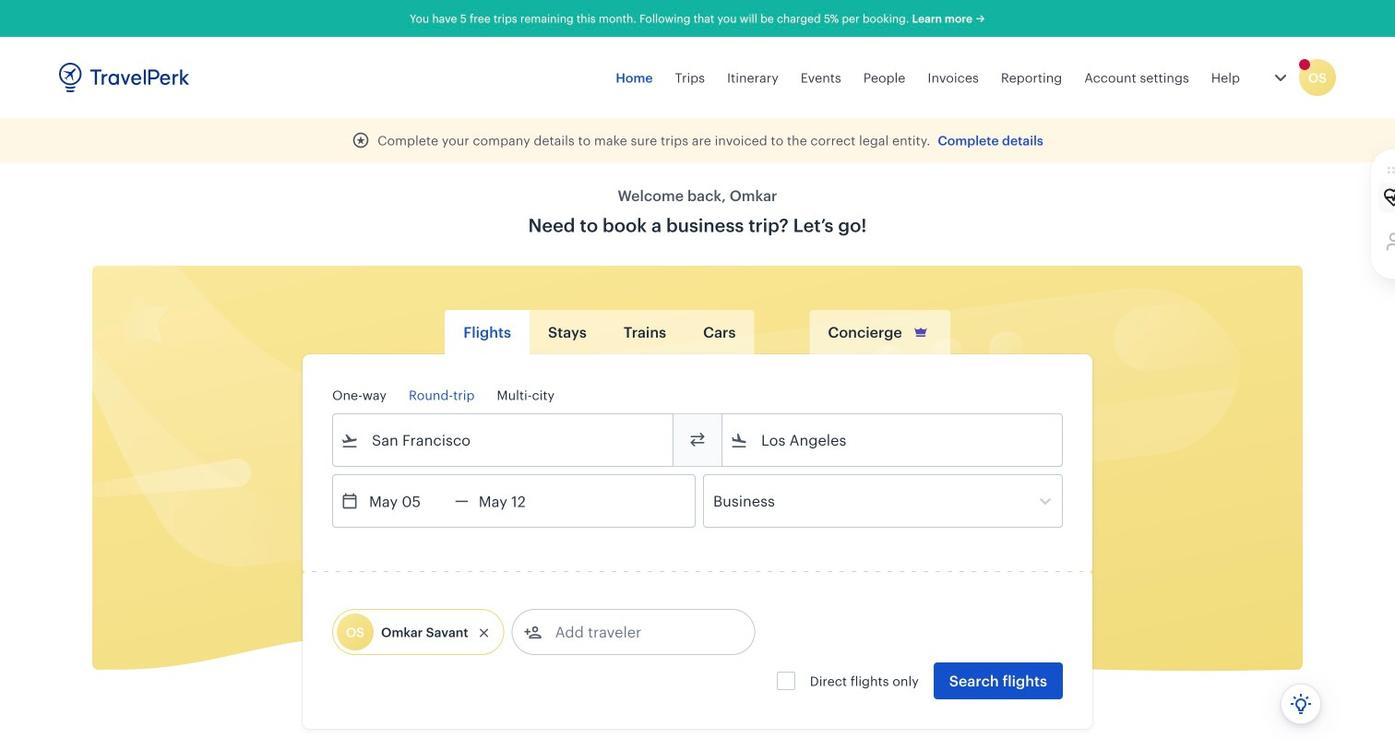 Task type: vqa. For each thing, say whether or not it's contained in the screenshot.
MOVE FORWARD TO SWITCH TO THE NEXT MONTH. icon
no



Task type: locate. For each thing, give the bounding box(es) containing it.
Depart text field
[[359, 475, 455, 527]]



Task type: describe. For each thing, give the bounding box(es) containing it.
Return text field
[[469, 475, 565, 527]]

Add traveler search field
[[542, 617, 734, 647]]

To search field
[[749, 425, 1038, 455]]

From search field
[[359, 425, 649, 455]]



